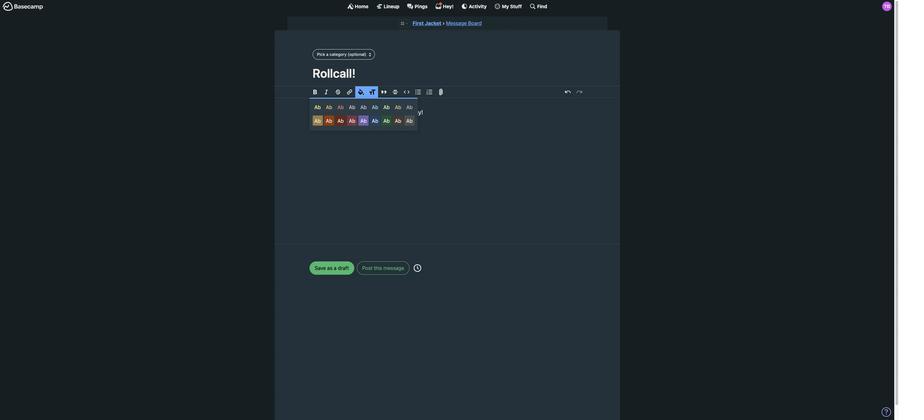 Task type: vqa. For each thing, say whether or not it's contained in the screenshot.
stuff
yes



Task type: describe. For each thing, give the bounding box(es) containing it.
everyone!
[[328, 109, 355, 116]]

lineup
[[384, 3, 400, 9]]

pings button
[[407, 3, 428, 10]]

message
[[446, 20, 467, 26]]

2 vertical spatial a
[[334, 265, 337, 271]]

schedule this to post later image
[[414, 264, 422, 272]]

my
[[502, 3, 509, 9]]

(optional)
[[348, 52, 366, 57]]

category
[[330, 52, 347, 57]]

a inside hello everyone! let's do a roll call today! type your name out here :)
[[380, 109, 384, 116]]

message board link
[[446, 20, 482, 26]]

› message board
[[443, 20, 482, 26]]

name
[[349, 117, 368, 126]]

do
[[372, 109, 379, 116]]

today!
[[406, 109, 423, 116]]

board
[[468, 20, 482, 26]]

pick a category (optional) button
[[313, 49, 375, 60]]

find
[[537, 3, 547, 9]]

your
[[331, 117, 347, 126]]

pick
[[317, 52, 325, 57]]

as
[[327, 265, 333, 271]]

Write away… text field
[[294, 98, 601, 237]]

let's
[[357, 109, 370, 116]]

home link
[[347, 3, 369, 10]]

stuff
[[510, 3, 522, 9]]

save as a draft button
[[309, 262, 354, 275]]

my stuff button
[[494, 3, 522, 10]]

first jacket link
[[413, 20, 441, 26]]

save as a draft
[[315, 265, 349, 271]]

hello everyone! let's do a roll call today! type your name out here :)
[[313, 109, 423, 126]]

activity link
[[461, 3, 487, 10]]

first jacket
[[413, 20, 441, 26]]

message
[[384, 265, 404, 271]]



Task type: locate. For each thing, give the bounding box(es) containing it.
a right do
[[380, 109, 384, 116]]

pings
[[415, 3, 428, 9]]

:)
[[401, 117, 406, 126]]

jacket
[[425, 20, 441, 26]]

first
[[413, 20, 424, 26]]

home
[[355, 3, 369, 9]]

1 horizontal spatial a
[[334, 265, 337, 271]]

save
[[315, 265, 326, 271]]

2 horizontal spatial a
[[380, 109, 384, 116]]

tyler black image
[[883, 2, 892, 11]]

draft
[[338, 265, 349, 271]]

hey! button
[[435, 2, 454, 10]]

0 vertical spatial a
[[326, 52, 329, 57]]

out
[[370, 117, 382, 126]]

find button
[[530, 3, 547, 10]]

a right pick
[[326, 52, 329, 57]]

call
[[395, 109, 404, 116]]

›
[[443, 20, 445, 26]]

switch accounts image
[[3, 2, 43, 11]]

1 vertical spatial a
[[380, 109, 384, 116]]

main element
[[0, 0, 895, 12]]

my stuff
[[502, 3, 522, 9]]

hello
[[313, 109, 327, 116]]

hey!
[[443, 3, 454, 9]]

a right as
[[334, 265, 337, 271]]

pick a category (optional)
[[317, 52, 366, 57]]

activity
[[469, 3, 487, 9]]

here
[[383, 117, 399, 126]]

post this message button
[[357, 262, 410, 275]]

type
[[313, 117, 330, 126]]

post this message
[[362, 265, 404, 271]]

Type a title… text field
[[313, 66, 582, 80]]

this
[[374, 265, 382, 271]]

a
[[326, 52, 329, 57], [380, 109, 384, 116], [334, 265, 337, 271]]

0 horizontal spatial a
[[326, 52, 329, 57]]

post
[[362, 265, 373, 271]]

lineup link
[[376, 3, 400, 10]]

roll
[[385, 109, 394, 116]]



